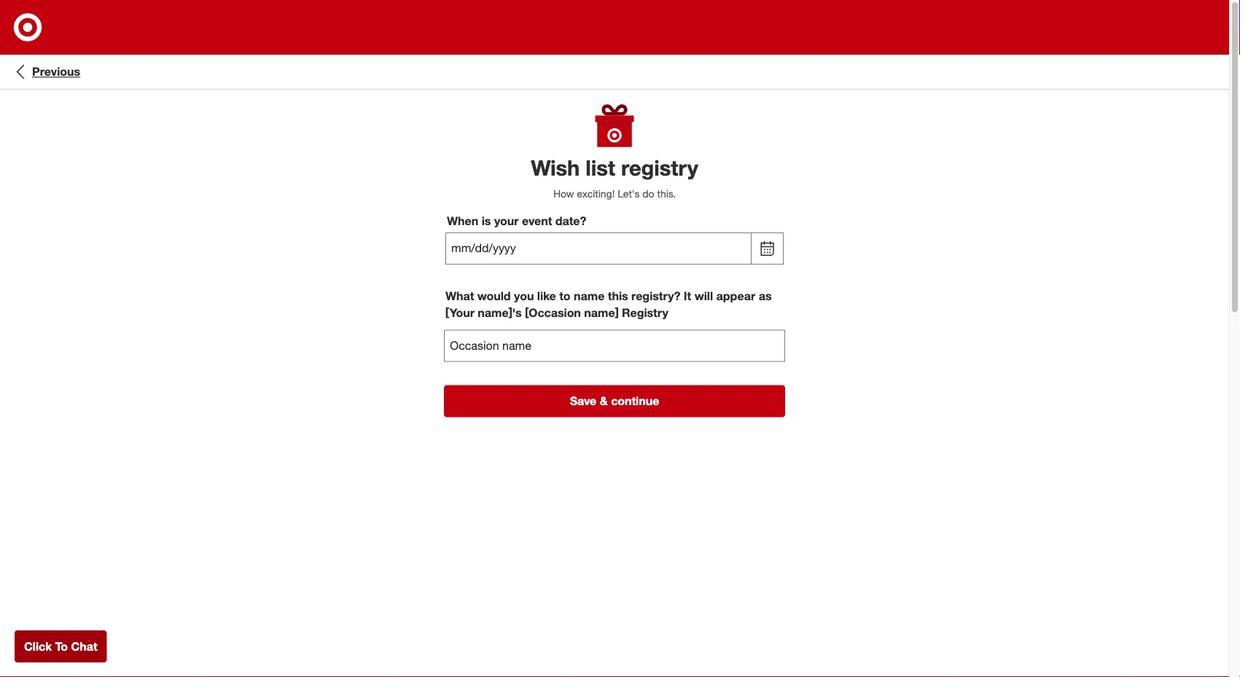 Task type: vqa. For each thing, say whether or not it's contained in the screenshot.
Previous button
yes



Task type: describe. For each thing, give the bounding box(es) containing it.
name]
[[584, 306, 619, 320]]

wish
[[531, 154, 580, 180]]

save & continue
[[570, 394, 660, 409]]

wish list registry how exciting! let's do this.
[[531, 154, 699, 200]]

name]'s
[[478, 306, 522, 320]]

name
[[574, 289, 605, 303]]

previous button
[[12, 63, 80, 81]]

event
[[522, 214, 552, 228]]

registry
[[621, 154, 699, 180]]

exciting!
[[577, 187, 615, 200]]

would
[[478, 289, 511, 303]]

list
[[586, 154, 615, 180]]

[your
[[446, 306, 475, 320]]

is
[[482, 214, 491, 228]]

what
[[446, 289, 474, 303]]

it
[[684, 289, 692, 303]]

what would you like to name this registry? it will appear as [your name]'s [occasion name] registry
[[446, 289, 772, 320]]

let's
[[618, 187, 640, 200]]

when
[[447, 214, 479, 228]]

save & continue button
[[444, 386, 785, 418]]

appear
[[717, 289, 756, 303]]

you
[[514, 289, 534, 303]]

save
[[570, 394, 597, 409]]

your
[[494, 214, 519, 228]]



Task type: locate. For each thing, give the bounding box(es) containing it.
registry?
[[632, 289, 681, 303]]

continue
[[611, 394, 660, 409]]

chat
[[71, 640, 97, 654]]

click to chat
[[24, 640, 97, 654]]

registry
[[622, 306, 669, 320]]

to
[[55, 640, 68, 654]]

as
[[759, 289, 772, 303]]

do
[[643, 187, 655, 200]]

click
[[24, 640, 52, 654]]

this
[[608, 289, 628, 303]]

&
[[600, 394, 608, 409]]

None telephone field
[[446, 233, 752, 265]]

like
[[537, 289, 556, 303]]

this.
[[657, 187, 676, 200]]

will
[[695, 289, 713, 303]]

how
[[553, 187, 574, 200]]

when is your event date?
[[447, 214, 587, 228]]

click to chat button
[[15, 631, 107, 663]]

previous
[[32, 65, 80, 79]]

to
[[559, 289, 571, 303]]

date?
[[556, 214, 587, 228]]

[occasion
[[525, 306, 581, 320]]

None text field
[[444, 330, 785, 362]]



